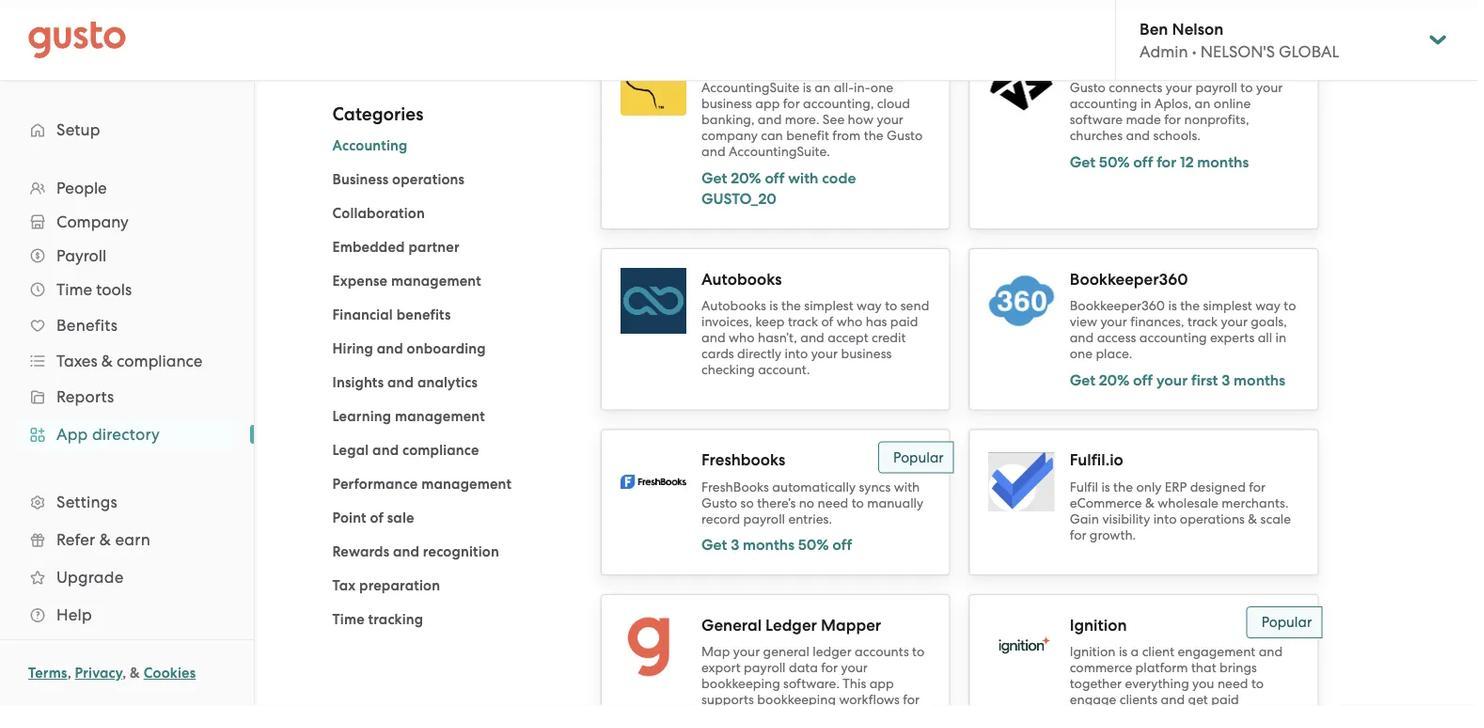 Task type: vqa. For each thing, say whether or not it's contained in the screenshot.
the leftmost way
yes



Task type: describe. For each thing, give the bounding box(es) containing it.
time tools
[[56, 280, 132, 299]]

for inside accountingsuite is an all-in-one business app for accounting, cloud banking, and more. see how your company can benefit from the gusto and accountingsuite. get 20% off with code gusto_20
[[783, 96, 800, 111]]

off inside bookkeeper360 bookkeeper360 is the simplest way to view your finances, track your goals, and access accounting experts all in one place. get 20% off your first 3 months
[[1133, 371, 1153, 389]]

refer & earn
[[56, 530, 150, 549]]

to inside bookkeeper360 bookkeeper360 is the simplest way to view your finances, track your goals, and access accounting experts all in one place. get 20% off your first 3 months
[[1284, 298, 1297, 314]]

learning
[[333, 408, 391, 425]]

and right legal
[[373, 442, 399, 459]]

time tracking
[[333, 611, 423, 628]]

app directory
[[56, 425, 160, 444]]

gusto inside freshbooks freshbooks automatically syncs with gusto so there's no need to manually record payroll entries. get 3 months 50% off
[[702, 495, 738, 511]]

app inside 'general ledger mapper map your general ledger accounts to export payroll data for your bookkeeping software. this app supports bookkeeping workflows'
[[870, 676, 894, 692]]

global
[[1279, 42, 1340, 61]]

help link
[[19, 598, 235, 632]]

gusto navigation element
[[0, 81, 254, 664]]

performance
[[333, 476, 418, 493]]

tax preparation
[[333, 577, 440, 594]]

1 autobooks from the top
[[702, 269, 782, 289]]

embedded partner link
[[333, 239, 460, 256]]

track for bookkeeper360
[[1188, 314, 1218, 330]]

get inside gusto connects your payroll to your accounting in aplos, an online software made for nonprofits, churches and schools. get 50% off for 12 months
[[1070, 153, 1096, 171]]

company
[[56, 213, 129, 231]]

expense management
[[333, 273, 481, 290]]

taxes & compliance
[[56, 352, 203, 371]]

payroll inside 'general ledger mapper map your general ledger accounts to export payroll data for your bookkeeping software. this app supports bookkeeping workflows'
[[744, 660, 786, 676]]

and up learning management on the left
[[388, 374, 414, 391]]

entries.
[[789, 511, 832, 527]]

rewards and recognition
[[333, 544, 499, 561]]

ben
[[1140, 19, 1169, 38]]

track for autobooks
[[788, 314, 818, 330]]

& inside dropdown button
[[101, 352, 113, 371]]

terms link
[[28, 665, 67, 682]]

autobooks autobooks is the simplest way to send invoices, keep track of who has paid and who hasn't, and accept credit cards directly into your business checking account.
[[702, 269, 930, 378]]

view
[[1070, 314, 1098, 330]]

one inside bookkeeper360 bookkeeper360 is the simplest way to view your finances, track your goals, and access accounting experts all in one place. get 20% off your first 3 months
[[1070, 346, 1093, 362]]

brings
[[1220, 660, 1257, 676]]

nonprofits,
[[1185, 112, 1250, 127]]

and down sale
[[393, 544, 420, 561]]

accounting,
[[803, 96, 874, 111]]

your up this
[[841, 660, 868, 676]]

scale
[[1261, 511, 1291, 527]]

business inside autobooks autobooks is the simplest way to send invoices, keep track of who has paid and who hasn't, and accept credit cards directly into your business checking account.
[[841, 346, 892, 362]]

merchants.
[[1222, 495, 1289, 511]]

& left earn on the left bottom of the page
[[99, 530, 111, 549]]

and down company
[[702, 144, 726, 159]]

1 , from the left
[[67, 665, 71, 682]]

your up access at the top of the page
[[1101, 314, 1127, 330]]

embedded partner
[[333, 239, 460, 256]]

2 bookkeeper360 from the top
[[1070, 298, 1165, 314]]

get inside freshbooks freshbooks automatically syncs with gusto so there's no need to manually record payroll entries. get 3 months 50% off
[[702, 536, 727, 554]]

operations inside list
[[392, 171, 465, 188]]

engagement
[[1178, 644, 1256, 660]]

insights
[[333, 374, 384, 391]]

account.
[[758, 362, 810, 378]]

& down only
[[1146, 495, 1155, 511]]

with inside accountingsuite is an all-in-one business app for accounting, cloud banking, and more. see how your company can benefit from the gusto and accountingsuite. get 20% off with code gusto_20
[[788, 169, 819, 187]]

freshbooks
[[702, 451, 786, 470]]

supports
[[702, 692, 754, 706]]

ben nelson admin • nelson's global
[[1140, 19, 1340, 61]]

an inside accountingsuite is an all-in-one business app for accounting, cloud banking, and more. see how your company can benefit from the gusto and accountingsuite. get 20% off with code gusto_20
[[815, 80, 831, 95]]

get
[[1188, 692, 1208, 706]]

sale
[[387, 510, 414, 527]]

goals,
[[1251, 314, 1287, 330]]

get inside accountingsuite is an all-in-one business app for accounting, cloud banking, and more. see how your company can benefit from the gusto and accountingsuite. get 20% off with code gusto_20
[[702, 169, 727, 187]]

can
[[761, 128, 783, 143]]

settings
[[56, 493, 117, 512]]

the for autobooks
[[782, 298, 801, 314]]

tax preparation link
[[333, 577, 440, 594]]

help
[[56, 606, 92, 625]]

the for bookkeeper360
[[1181, 298, 1200, 314]]

general
[[702, 616, 762, 635]]

together
[[1070, 676, 1122, 692]]

this
[[843, 676, 866, 692]]

your inside autobooks autobooks is the simplest way to send invoices, keep track of who has paid and who hasn't, and accept credit cards directly into your business checking account.
[[811, 346, 838, 362]]

business inside accountingsuite is an all-in-one business app for accounting, cloud banking, and more. see how your company can benefit from the gusto and accountingsuite. get 20% off with code gusto_20
[[702, 96, 752, 111]]

and inside bookkeeper360 bookkeeper360 is the simplest way to view your finances, track your goals, and access accounting experts all in one place. get 20% off your first 3 months
[[1070, 330, 1094, 346]]

50% inside gusto connects your payroll to your accounting in aplos, an online software made for nonprofits, churches and schools. get 50% off for 12 months
[[1099, 153, 1130, 171]]

with inside freshbooks freshbooks automatically syncs with gusto so there's no need to manually record payroll entries. get 3 months 50% off
[[894, 479, 920, 495]]

map
[[702, 644, 730, 660]]

1 ignition from the top
[[1070, 616, 1127, 635]]

off inside freshbooks freshbooks automatically syncs with gusto so there's no need to manually record payroll entries. get 3 months 50% off
[[833, 536, 852, 554]]

operations inside fulfil.io fulfil is the only erp designed for ecommerce & wholesale merchants. gain visibility into operations & scale for growth.
[[1180, 511, 1245, 527]]

code
[[822, 169, 856, 187]]

off inside accountingsuite is an all-in-one business app for accounting, cloud banking, and more. see how your company can benefit from the gusto and accountingsuite. get 20% off with code gusto_20
[[765, 169, 785, 187]]

a
[[1131, 644, 1139, 660]]

and right hasn't,
[[801, 330, 825, 346]]

0 horizontal spatial who
[[729, 330, 755, 346]]

performance management link
[[333, 476, 512, 493]]

to inside 'general ledger mapper map your general ledger accounts to export payroll data for your bookkeeping software. this app supports bookkeeping workflows'
[[912, 644, 925, 660]]

hiring
[[333, 340, 373, 357]]

payroll inside freshbooks freshbooks automatically syncs with gusto so there's no need to manually record payroll entries. get 3 months 50% off
[[743, 511, 785, 527]]

in inside bookkeeper360 bookkeeper360 is the simplest way to view your finances, track your goals, and access accounting experts all in one place. get 20% off your first 3 months
[[1276, 330, 1287, 346]]

is for fulfil.io
[[1102, 479, 1110, 495]]

credit
[[872, 330, 906, 346]]

of inside autobooks autobooks is the simplest way to send invoices, keep track of who has paid and who hasn't, and accept credit cards directly into your business checking account.
[[822, 314, 834, 330]]

& down 'merchants.'
[[1248, 511, 1258, 527]]

general ledger mapper logo image
[[621, 614, 687, 680]]

admin
[[1140, 42, 1188, 61]]

time for time tools
[[56, 280, 92, 299]]

fulfil.io fulfil is the only erp designed for ecommerce & wholesale merchants. gain visibility into operations & scale for growth.
[[1070, 451, 1291, 543]]

accountingsuite.
[[729, 144, 830, 159]]

and right "engagement"
[[1259, 644, 1283, 660]]

tracking
[[368, 611, 423, 628]]

partner
[[409, 239, 460, 256]]

fulfil.io
[[1070, 451, 1124, 470]]

company button
[[19, 205, 235, 239]]

upgrade
[[56, 568, 124, 587]]

to inside autobooks autobooks is the simplest way to send invoices, keep track of who has paid and who hasn't, and accept credit cards directly into your business checking account.
[[885, 298, 898, 314]]

everything
[[1125, 676, 1190, 692]]

and inside gusto connects your payroll to your accounting in aplos, an online software made for nonprofits, churches and schools. get 50% off for 12 months
[[1126, 128, 1150, 143]]

time tracking link
[[333, 611, 423, 628]]

upgrade link
[[19, 561, 235, 594]]

& left cookies
[[130, 665, 140, 682]]

rewards and recognition link
[[333, 544, 499, 561]]

simplest for autobooks
[[804, 298, 854, 314]]

data
[[789, 660, 818, 676]]

people button
[[19, 171, 235, 205]]

legal and compliance
[[333, 442, 479, 459]]

point
[[333, 510, 367, 527]]

point of sale
[[333, 510, 414, 527]]

business operations
[[333, 171, 465, 188]]

learning management link
[[333, 408, 485, 425]]

way for bookkeeper360
[[1256, 298, 1281, 314]]

for up 'merchants.'
[[1249, 479, 1266, 495]]

gusto connects your payroll to your accounting in aplos, an online software made for nonprofits, churches and schools. get 50% off for 12 months
[[1070, 80, 1283, 171]]

for inside 'general ledger mapper map your general ledger accounts to export payroll data for your bookkeeping software. this app supports bookkeeping workflows'
[[821, 660, 838, 676]]

has
[[866, 314, 887, 330]]

automatically
[[772, 479, 856, 495]]

2 autobooks from the top
[[702, 298, 766, 314]]

compliance for legal and compliance
[[403, 442, 479, 459]]

expense management link
[[333, 273, 481, 290]]

gusto_20
[[702, 190, 777, 208]]

for left the 12
[[1157, 153, 1177, 171]]

and up cards
[[702, 330, 726, 346]]

point of sale link
[[333, 510, 414, 527]]

•
[[1192, 42, 1197, 61]]

refer
[[56, 530, 95, 549]]

taxes & compliance button
[[19, 344, 235, 378]]

checking
[[702, 362, 755, 378]]

fulfil
[[1070, 479, 1099, 495]]

schools.
[[1154, 128, 1201, 143]]



Task type: locate. For each thing, give the bounding box(es) containing it.
an up nonprofits,
[[1195, 96, 1211, 111]]

1 simplest from the left
[[804, 298, 854, 314]]

1 horizontal spatial 20%
[[1099, 371, 1130, 389]]

privacy link
[[75, 665, 122, 682]]

workflows
[[839, 692, 900, 706]]

is left a on the bottom
[[1119, 644, 1128, 660]]

for down gain
[[1070, 527, 1087, 543]]

1 vertical spatial 50%
[[798, 536, 829, 554]]

50%
[[1099, 153, 1130, 171], [798, 536, 829, 554]]

popular
[[894, 449, 944, 466], [1262, 614, 1312, 631]]

0 horizontal spatial business
[[702, 96, 752, 111]]

operations down wholesale
[[1180, 511, 1245, 527]]

is inside autobooks autobooks is the simplest way to send invoices, keep track of who has paid and who hasn't, and accept credit cards directly into your business checking account.
[[770, 298, 778, 314]]

get
[[1070, 153, 1096, 171], [702, 169, 727, 187], [1070, 371, 1096, 389], [702, 536, 727, 554]]

accountingsuite
[[702, 80, 800, 95]]

2 vertical spatial payroll
[[744, 660, 786, 676]]

benefits
[[56, 316, 118, 335]]

is up keep
[[770, 298, 778, 314]]

0 vertical spatial gusto
[[1070, 80, 1106, 95]]

your down cloud
[[877, 112, 904, 127]]

3 inside freshbooks freshbooks automatically syncs with gusto so there's no need to manually record payroll entries. get 3 months 50% off
[[731, 536, 739, 554]]

1 horizontal spatial list
[[333, 134, 573, 631]]

analytics
[[418, 374, 478, 391]]

0 vertical spatial autobooks
[[702, 269, 782, 289]]

0 vertical spatial one
[[871, 80, 894, 95]]

0 vertical spatial operations
[[392, 171, 465, 188]]

an left all-
[[815, 80, 831, 95]]

your down nelson's
[[1257, 80, 1283, 95]]

bookkeeper360 up finances,
[[1070, 269, 1188, 289]]

1 vertical spatial gusto
[[887, 128, 923, 143]]

time down tax at left bottom
[[333, 611, 365, 628]]

list containing people
[[0, 171, 254, 634]]

1 vertical spatial one
[[1070, 346, 1093, 362]]

3 inside bookkeeper360 bookkeeper360 is the simplest way to view your finances, track your goals, and access accounting experts all in one place. get 20% off your first 3 months
[[1222, 371, 1230, 389]]

recognition
[[423, 544, 499, 561]]

with down accountingsuite.
[[788, 169, 819, 187]]

gusto inside gusto connects your payroll to your accounting in aplos, an online software made for nonprofits, churches and schools. get 50% off for 12 months
[[1070, 80, 1106, 95]]

simplest for bookkeeper360
[[1203, 298, 1253, 314]]

insights and analytics link
[[333, 374, 478, 391]]

2 horizontal spatial gusto
[[1070, 80, 1106, 95]]

your inside accountingsuite is an all-in-one business app for accounting, cloud banking, and more. see how your company can benefit from the gusto and accountingsuite. get 20% off with code gusto_20
[[877, 112, 904, 127]]

simplest inside bookkeeper360 bookkeeper360 is the simplest way to view your finances, track your goals, and access accounting experts all in one place. get 20% off your first 3 months
[[1203, 298, 1253, 314]]

1 horizontal spatial in
[[1276, 330, 1287, 346]]

simplest up experts
[[1203, 298, 1253, 314]]

20% inside bookkeeper360 bookkeeper360 is the simplest way to view your finances, track your goals, and access accounting experts all in one place. get 20% off your first 3 months
[[1099, 371, 1130, 389]]

0 horizontal spatial time
[[56, 280, 92, 299]]

20%
[[731, 169, 762, 187], [1099, 371, 1130, 389]]

gain
[[1070, 511, 1099, 527]]

2 vertical spatial management
[[422, 476, 512, 493]]

1 horizontal spatial need
[[1218, 676, 1249, 692]]

send
[[901, 298, 930, 314]]

one up cloud
[[871, 80, 894, 95]]

gusto down cloud
[[887, 128, 923, 143]]

to inside gusto connects your payroll to your accounting in aplos, an online software made for nonprofits, churches and schools. get 50% off for 12 months
[[1241, 80, 1253, 95]]

1 vertical spatial accounting
[[1140, 330, 1207, 346]]

months inside gusto connects your payroll to your accounting in aplos, an online software made for nonprofits, churches and schools. get 50% off for 12 months
[[1198, 153, 1249, 171]]

is inside fulfil.io fulfil is the only erp designed for ecommerce & wholesale merchants. gain visibility into operations & scale for growth.
[[1102, 479, 1110, 495]]

& right the taxes
[[101, 352, 113, 371]]

fulfil.io logo image
[[989, 453, 1055, 511]]

management for performance management
[[422, 476, 512, 493]]

management for learning management
[[395, 408, 485, 425]]

1 vertical spatial app
[[870, 676, 894, 692]]

the for fulfil.io
[[1114, 479, 1133, 495]]

1 horizontal spatial one
[[1070, 346, 1093, 362]]

operations up collaboration
[[392, 171, 465, 188]]

churches
[[1070, 128, 1123, 143]]

and down view in the right of the page
[[1070, 330, 1094, 346]]

in inside gusto connects your payroll to your accounting in aplos, an online software made for nonprofits, churches and schools. get 50% off for 12 months
[[1141, 96, 1152, 111]]

business down accept
[[841, 346, 892, 362]]

banking,
[[702, 112, 755, 127]]

1 bookkeeper360 from the top
[[1070, 269, 1188, 289]]

compliance up reports 'link'
[[117, 352, 203, 371]]

1 horizontal spatial simplest
[[1203, 298, 1253, 314]]

0 horizontal spatial 3
[[731, 536, 739, 554]]

1 vertical spatial into
[[1154, 511, 1177, 527]]

accountingsuite logo image
[[621, 50, 687, 116]]

syncs
[[859, 479, 891, 495]]

2 simplest from the left
[[1203, 298, 1253, 314]]

get inside bookkeeper360 bookkeeper360 is the simplest way to view your finances, track your goals, and access accounting experts all in one place. get 20% off your first 3 months
[[1070, 371, 1096, 389]]

insights and analytics
[[333, 374, 478, 391]]

0 vertical spatial an
[[815, 80, 831, 95]]

0 vertical spatial 50%
[[1099, 153, 1130, 171]]

bookkeeper360 logo image
[[989, 268, 1055, 334]]

and down made
[[1126, 128, 1150, 143]]

1 horizontal spatial operations
[[1180, 511, 1245, 527]]

freshbooks logo image
[[621, 449, 687, 515]]

2 vertical spatial months
[[743, 536, 795, 554]]

0 vertical spatial management
[[391, 273, 481, 290]]

0 vertical spatial compliance
[[117, 352, 203, 371]]

reports link
[[19, 380, 235, 414]]

to down syncs
[[852, 495, 864, 511]]

the up keep
[[782, 298, 801, 314]]

growth.
[[1090, 527, 1136, 543]]

of up accept
[[822, 314, 834, 330]]

1 horizontal spatial who
[[837, 314, 863, 330]]

off down made
[[1134, 153, 1153, 171]]

autobooks logo image
[[621, 268, 687, 334]]

1 track from the left
[[788, 314, 818, 330]]

0 vertical spatial ignition
[[1070, 616, 1127, 635]]

2 vertical spatial gusto
[[702, 495, 738, 511]]

collaboration link
[[333, 205, 425, 222]]

months down there's
[[743, 536, 795, 554]]

business
[[333, 171, 389, 188]]

cards
[[702, 346, 734, 362]]

0 horizontal spatial ,
[[67, 665, 71, 682]]

time inside dropdown button
[[56, 280, 92, 299]]

1 vertical spatial payroll
[[743, 511, 785, 527]]

1 horizontal spatial gusto
[[887, 128, 923, 143]]

time tools button
[[19, 273, 235, 307]]

2 way from the left
[[1256, 298, 1281, 314]]

0 horizontal spatial one
[[871, 80, 894, 95]]

1 vertical spatial popular
[[1262, 614, 1312, 631]]

in up made
[[1141, 96, 1152, 111]]

0 horizontal spatial operations
[[392, 171, 465, 188]]

, left privacy link
[[67, 665, 71, 682]]

0 vertical spatial app
[[756, 96, 780, 111]]

1 horizontal spatial time
[[333, 611, 365, 628]]

get up gusto_20
[[702, 169, 727, 187]]

get down view in the right of the page
[[1070, 371, 1096, 389]]

50% inside freshbooks freshbooks automatically syncs with gusto so there's no need to manually record payroll entries. get 3 months 50% off
[[798, 536, 829, 554]]

home image
[[28, 21, 126, 59]]

the inside bookkeeper360 bookkeeper360 is the simplest way to view your finances, track your goals, and access accounting experts all in one place. get 20% off your first 3 months
[[1181, 298, 1200, 314]]

track inside autobooks autobooks is the simplest way to send invoices, keep track of who has paid and who hasn't, and accept credit cards directly into your business checking account.
[[788, 314, 818, 330]]

setup link
[[19, 113, 235, 147]]

general ledger mapper map your general ledger accounts to export payroll data for your bookkeeping software. this app supports bookkeeping workflows 
[[702, 616, 925, 706]]

0 vertical spatial 20%
[[731, 169, 762, 187]]

management down partner
[[391, 273, 481, 290]]

get down churches
[[1070, 153, 1096, 171]]

0 horizontal spatial track
[[788, 314, 818, 330]]

20% down place.
[[1099, 371, 1130, 389]]

1 vertical spatial bookkeeper360
[[1070, 298, 1165, 314]]

simplest inside autobooks autobooks is the simplest way to send invoices, keep track of who has paid and who hasn't, and accept credit cards directly into your business checking account.
[[804, 298, 854, 314]]

0 vertical spatial bookkeeper360
[[1070, 269, 1188, 289]]

1 horizontal spatial way
[[1256, 298, 1281, 314]]

the inside autobooks autobooks is the simplest way to send invoices, keep track of who has paid and who hasn't, and accept credit cards directly into your business checking account.
[[782, 298, 801, 314]]

20% up gusto_20
[[731, 169, 762, 187]]

1 vertical spatial months
[[1234, 371, 1286, 389]]

your up export
[[733, 644, 760, 660]]

is inside bookkeeper360 bookkeeper360 is the simplest way to view your finances, track your goals, and access accounting experts all in one place. get 20% off your first 3 months
[[1169, 298, 1177, 314]]

way up has at the right top
[[857, 298, 882, 314]]

your down accept
[[811, 346, 838, 362]]

0 vertical spatial accounting
[[1070, 96, 1138, 111]]

0 horizontal spatial simplest
[[804, 298, 854, 314]]

1 horizontal spatial 3
[[1222, 371, 1230, 389]]

app
[[756, 96, 780, 111], [870, 676, 894, 692]]

1 horizontal spatial of
[[822, 314, 834, 330]]

bookkeeper360 bookkeeper360 is the simplest way to view your finances, track your goals, and access accounting experts all in one place. get 20% off your first 3 months
[[1070, 269, 1297, 389]]

to down brings
[[1252, 676, 1264, 692]]

simplest up accept
[[804, 298, 854, 314]]

is inside accountingsuite is an all-in-one business app for accounting, cloud banking, and more. see how your company can benefit from the gusto and accountingsuite. get 20% off with code gusto_20
[[803, 80, 812, 95]]

an inside gusto connects your payroll to your accounting in aplos, an online software made for nonprofits, churches and schools. get 50% off for 12 months
[[1195, 96, 1211, 111]]

1 vertical spatial who
[[729, 330, 755, 346]]

see
[[823, 112, 845, 127]]

hiring and onboarding
[[333, 340, 486, 357]]

bookkeeper360
[[1070, 269, 1188, 289], [1070, 298, 1165, 314]]

way for autobooks
[[857, 298, 882, 314]]

is for ignition
[[1119, 644, 1128, 660]]

1 vertical spatial of
[[370, 510, 384, 527]]

categories
[[333, 103, 424, 125]]

who up accept
[[837, 314, 863, 330]]

payroll down general
[[744, 660, 786, 676]]

payroll inside gusto connects your payroll to your accounting in aplos, an online software made for nonprofits, churches and schools. get 50% off for 12 months
[[1196, 80, 1238, 95]]

accounts
[[855, 644, 909, 660]]

is inside ignition ignition is a client engagement and commerce platform that brings together everything you need to engage clients and get p
[[1119, 644, 1128, 660]]

1 vertical spatial management
[[395, 408, 485, 425]]

to right accounts
[[912, 644, 925, 660]]

for down aplos,
[[1165, 112, 1181, 127]]

record
[[702, 511, 740, 527]]

1 horizontal spatial compliance
[[403, 442, 479, 459]]

of inside list
[[370, 510, 384, 527]]

collaboration
[[333, 205, 425, 222]]

app inside accountingsuite is an all-in-one business app for accounting, cloud banking, and more. see how your company can benefit from the gusto and accountingsuite. get 20% off with code gusto_20
[[756, 96, 780, 111]]

months down all
[[1234, 371, 1286, 389]]

is up finances,
[[1169, 298, 1177, 314]]

3 down "record"
[[731, 536, 739, 554]]

0 horizontal spatial in
[[1141, 96, 1152, 111]]

need inside freshbooks freshbooks automatically syncs with gusto so there's no need to manually record payroll entries. get 3 months 50% off
[[818, 495, 849, 511]]

1 horizontal spatial 50%
[[1099, 153, 1130, 171]]

0 horizontal spatial 20%
[[731, 169, 762, 187]]

get down "record"
[[702, 536, 727, 554]]

the up finances,
[[1181, 298, 1200, 314]]

mapper
[[821, 616, 881, 635]]

all-
[[834, 80, 854, 95]]

terms , privacy , & cookies
[[28, 665, 196, 682]]

time down payroll
[[56, 280, 92, 299]]

gusto up 'software'
[[1070, 80, 1106, 95]]

time
[[56, 280, 92, 299], [333, 611, 365, 628]]

to inside ignition ignition is a client engagement and commerce platform that brings together everything you need to engage clients and get p
[[1252, 676, 1264, 692]]

0 horizontal spatial compliance
[[117, 352, 203, 371]]

off down automatically
[[833, 536, 852, 554]]

into down wholesale
[[1154, 511, 1177, 527]]

tools
[[96, 280, 132, 299]]

,
[[67, 665, 71, 682], [122, 665, 126, 682]]

aplos logo image
[[989, 50, 1055, 116]]

and down financial benefits
[[377, 340, 403, 357]]

0 horizontal spatial an
[[815, 80, 831, 95]]

ecommerce
[[1070, 495, 1142, 511]]

no
[[799, 495, 815, 511]]

benefit
[[786, 128, 829, 143]]

the inside accountingsuite is an all-in-one business app for accounting, cloud banking, and more. see how your company can benefit from the gusto and accountingsuite. get 20% off with code gusto_20
[[864, 128, 884, 143]]

is for bookkeeper360
[[1169, 298, 1177, 314]]

months inside bookkeeper360 bookkeeper360 is the simplest way to view your finances, track your goals, and access accounting experts all in one place. get 20% off your first 3 months
[[1234, 371, 1286, 389]]

way inside bookkeeper360 bookkeeper360 is the simplest way to view your finances, track your goals, and access accounting experts all in one place. get 20% off your first 3 months
[[1256, 298, 1281, 314]]

ignition
[[1070, 616, 1127, 635], [1070, 644, 1116, 660]]

from
[[833, 128, 861, 143]]

gusto inside accountingsuite is an all-in-one business app for accounting, cloud banking, and more. see how your company can benefit from the gusto and accountingsuite. get 20% off with code gusto_20
[[887, 128, 923, 143]]

1 vertical spatial an
[[1195, 96, 1211, 111]]

0 vertical spatial payroll
[[1196, 80, 1238, 95]]

performance management
[[333, 476, 512, 493]]

1 vertical spatial ignition
[[1070, 644, 1116, 660]]

track up hasn't,
[[788, 314, 818, 330]]

1 vertical spatial 20%
[[1099, 371, 1130, 389]]

who down invoices,
[[729, 330, 755, 346]]

engage
[[1070, 692, 1117, 706]]

0 horizontal spatial need
[[818, 495, 849, 511]]

management for expense management
[[391, 273, 481, 290]]

platform
[[1136, 660, 1188, 676]]

only
[[1137, 479, 1162, 495]]

expense
[[333, 273, 388, 290]]

clients
[[1120, 692, 1158, 706]]

3 right the "first"
[[1222, 371, 1230, 389]]

is up ecommerce
[[1102, 479, 1110, 495]]

wholesale
[[1158, 495, 1219, 511]]

popular for ignition
[[1262, 614, 1312, 631]]

accounting down finances,
[[1140, 330, 1207, 346]]

preparation
[[359, 577, 440, 594]]

privacy
[[75, 665, 122, 682]]

1 vertical spatial bookkeeping
[[757, 692, 836, 706]]

ignition logo image
[[989, 633, 1055, 661]]

bookkeeper360 up access at the top of the page
[[1070, 298, 1165, 314]]

hasn't,
[[758, 330, 797, 346]]

popular for freshbooks
[[894, 449, 944, 466]]

0 horizontal spatial popular
[[894, 449, 944, 466]]

one down view in the right of the page
[[1070, 346, 1093, 362]]

2 ignition from the top
[[1070, 644, 1116, 660]]

3
[[1222, 371, 1230, 389], [731, 536, 739, 554]]

1 vertical spatial operations
[[1180, 511, 1245, 527]]

1 horizontal spatial accounting
[[1140, 330, 1207, 346]]

and down everything
[[1161, 692, 1185, 706]]

0 vertical spatial who
[[837, 314, 863, 330]]

1 way from the left
[[857, 298, 882, 314]]

off inside gusto connects your payroll to your accounting in aplos, an online software made for nonprofits, churches and schools. get 50% off for 12 months
[[1134, 153, 1153, 171]]

bookkeeping down software.
[[757, 692, 836, 706]]

0 vertical spatial bookkeeping
[[702, 676, 780, 692]]

the down how on the top of page
[[864, 128, 884, 143]]

one inside accountingsuite is an all-in-one business app for accounting, cloud banking, and more. see how your company can benefit from the gusto and accountingsuite. get 20% off with code gusto_20
[[871, 80, 894, 95]]

earn
[[115, 530, 150, 549]]

accounting inside gusto connects your payroll to your accounting in aplos, an online software made for nonprofits, churches and schools. get 50% off for 12 months
[[1070, 96, 1138, 111]]

and up can
[[758, 112, 782, 127]]

0 vertical spatial of
[[822, 314, 834, 330]]

0 vertical spatial 3
[[1222, 371, 1230, 389]]

1 vertical spatial autobooks
[[702, 298, 766, 314]]

0 vertical spatial time
[[56, 280, 92, 299]]

invoices,
[[702, 314, 753, 330]]

management down analytics
[[395, 408, 485, 425]]

0 horizontal spatial into
[[785, 346, 808, 362]]

of left sale
[[370, 510, 384, 527]]

compliance for taxes & compliance
[[117, 352, 203, 371]]

0 vertical spatial need
[[818, 495, 849, 511]]

0 horizontal spatial gusto
[[702, 495, 738, 511]]

that
[[1192, 660, 1217, 676]]

to up goals,
[[1284, 298, 1297, 314]]

1 horizontal spatial with
[[894, 479, 920, 495]]

the up ecommerce
[[1114, 479, 1133, 495]]

, left cookies
[[122, 665, 126, 682]]

your up aplos,
[[1166, 80, 1193, 95]]

1 vertical spatial compliance
[[403, 442, 479, 459]]

1 vertical spatial time
[[333, 611, 365, 628]]

place.
[[1096, 346, 1133, 362]]

months inside freshbooks freshbooks automatically syncs with gusto so there's no need to manually record payroll entries. get 3 months 50% off
[[743, 536, 795, 554]]

compliance up performance management
[[403, 442, 479, 459]]

learning management
[[333, 408, 485, 425]]

need down automatically
[[818, 495, 849, 511]]

list containing accounting
[[333, 134, 573, 631]]

for up more. at the right top of page
[[783, 96, 800, 111]]

your up experts
[[1221, 314, 1248, 330]]

2 track from the left
[[1188, 314, 1218, 330]]

1 horizontal spatial into
[[1154, 511, 1177, 527]]

track inside bookkeeper360 bookkeeper360 is the simplest way to view your finances, track your goals, and access accounting experts all in one place. get 20% off your first 3 months
[[1188, 314, 1218, 330]]

list for cookies
[[0, 171, 254, 634]]

is up more. at the right top of page
[[803, 80, 812, 95]]

need inside ignition ignition is a client engagement and commerce platform that brings together everything you need to engage clients and get p
[[1218, 676, 1249, 692]]

list for popular
[[333, 134, 573, 631]]

the inside fulfil.io fulfil is the only erp designed for ecommerce & wholesale merchants. gain visibility into operations & scale for growth.
[[1114, 479, 1133, 495]]

payroll down there's
[[743, 511, 785, 527]]

0 vertical spatial popular
[[894, 449, 944, 466]]

for down "ledger"
[[821, 660, 838, 676]]

first
[[1192, 371, 1218, 389]]

1 horizontal spatial ,
[[122, 665, 126, 682]]

off down access at the top of the page
[[1133, 371, 1153, 389]]

list
[[333, 134, 573, 631], [0, 171, 254, 634]]

in-
[[854, 80, 871, 95]]

1 horizontal spatial business
[[841, 346, 892, 362]]

is for autobooks
[[770, 298, 778, 314]]

2 , from the left
[[122, 665, 126, 682]]

accounting
[[1070, 96, 1138, 111], [1140, 330, 1207, 346]]

ignition ignition is a client engagement and commerce platform that brings together everything you need to engage clients and get p
[[1070, 616, 1283, 706]]

your left the "first"
[[1157, 371, 1188, 389]]

so
[[741, 495, 754, 511]]

0 vertical spatial into
[[785, 346, 808, 362]]

tax
[[333, 577, 356, 594]]

app directory link
[[19, 418, 235, 451]]

0 horizontal spatial 50%
[[798, 536, 829, 554]]

compliance inside dropdown button
[[117, 352, 203, 371]]

0 vertical spatial business
[[702, 96, 752, 111]]

legal and compliance link
[[333, 442, 479, 459]]

accounting inside bookkeeper360 bookkeeper360 is the simplest way to view your finances, track your goals, and access accounting experts all in one place. get 20% off your first 3 months
[[1140, 330, 1207, 346]]

into inside fulfil.io fulfil is the only erp designed for ecommerce & wholesale merchants. gain visibility into operations & scale for growth.
[[1154, 511, 1177, 527]]

0 vertical spatial in
[[1141, 96, 1152, 111]]

1 horizontal spatial track
[[1188, 314, 1218, 330]]

to up online
[[1241, 80, 1253, 95]]

months right the 12
[[1198, 153, 1249, 171]]

20% inside accountingsuite is an all-in-one business app for accounting, cloud banking, and more. see how your company can benefit from the gusto and accountingsuite. get 20% off with code gusto_20
[[731, 169, 762, 187]]

way inside autobooks autobooks is the simplest way to send invoices, keep track of who has paid and who hasn't, and accept credit cards directly into your business checking account.
[[857, 298, 882, 314]]

0 horizontal spatial way
[[857, 298, 882, 314]]

1 vertical spatial with
[[894, 479, 920, 495]]

way
[[857, 298, 882, 314], [1256, 298, 1281, 314]]

into inside autobooks autobooks is the simplest way to send invoices, keep track of who has paid and who hasn't, and accept credit cards directly into your business checking account.
[[785, 346, 808, 362]]

off down accountingsuite.
[[765, 169, 785, 187]]

how
[[848, 112, 874, 127]]

0 vertical spatial months
[[1198, 153, 1249, 171]]

way up goals,
[[1256, 298, 1281, 314]]

0 horizontal spatial accounting
[[1070, 96, 1138, 111]]

time for time tracking
[[333, 611, 365, 628]]

50% down churches
[[1099, 153, 1130, 171]]

for
[[783, 96, 800, 111], [1165, 112, 1181, 127], [1157, 153, 1177, 171], [1249, 479, 1266, 495], [1070, 527, 1087, 543], [821, 660, 838, 676]]

1 vertical spatial need
[[1218, 676, 1249, 692]]

embedded
[[333, 239, 405, 256]]

management
[[391, 273, 481, 290], [395, 408, 485, 425], [422, 476, 512, 493]]

gusto up "record"
[[702, 495, 738, 511]]

1 vertical spatial in
[[1276, 330, 1287, 346]]

ledger
[[813, 644, 852, 660]]

bookkeeping up "supports"
[[702, 676, 780, 692]]

0 horizontal spatial list
[[0, 171, 254, 634]]

of
[[822, 314, 834, 330], [370, 510, 384, 527]]

0 horizontal spatial app
[[756, 96, 780, 111]]

to inside freshbooks freshbooks automatically syncs with gusto so there's no need to manually record payroll entries. get 3 months 50% off
[[852, 495, 864, 511]]

payroll
[[1196, 80, 1238, 95], [743, 511, 785, 527], [744, 660, 786, 676]]

0 horizontal spatial with
[[788, 169, 819, 187]]

accounting up 'software'
[[1070, 96, 1138, 111]]

&
[[101, 352, 113, 371], [1146, 495, 1155, 511], [1248, 511, 1258, 527], [99, 530, 111, 549], [130, 665, 140, 682]]

track up experts
[[1188, 314, 1218, 330]]

benefits
[[397, 307, 451, 324]]

0 vertical spatial with
[[788, 169, 819, 187]]

1 horizontal spatial popular
[[1262, 614, 1312, 631]]



